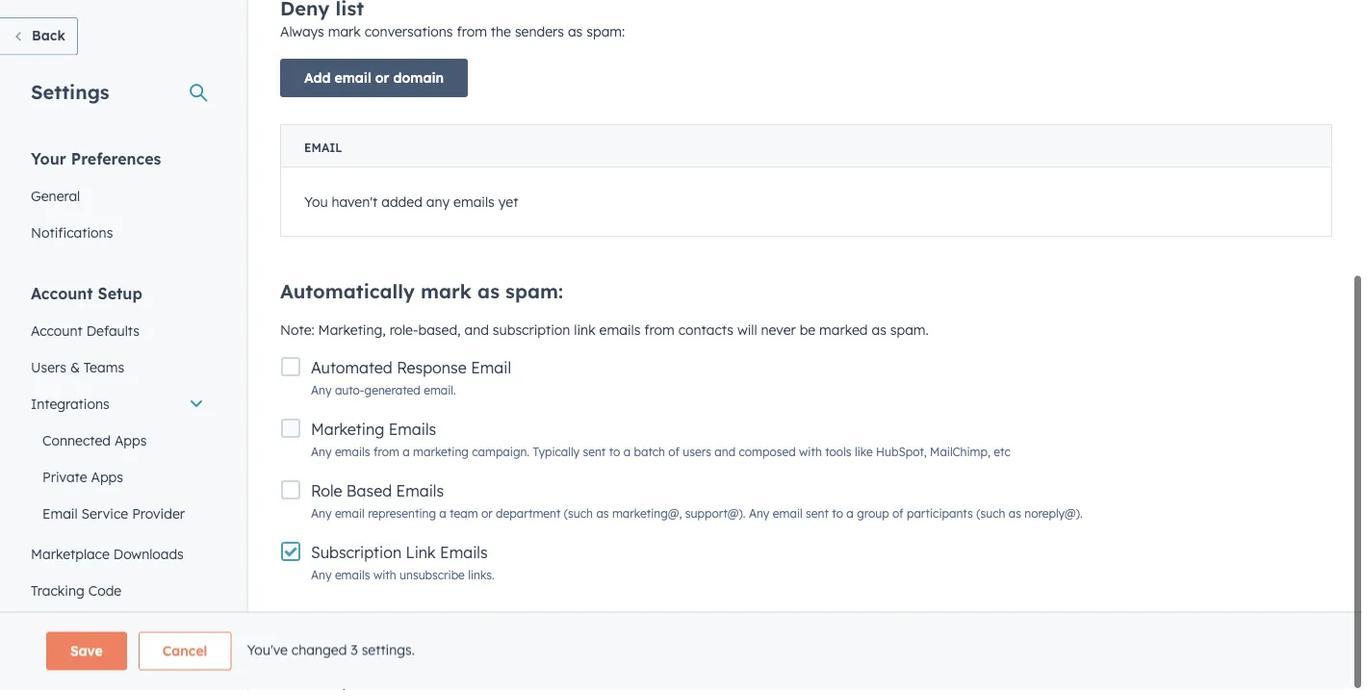 Task type: locate. For each thing, give the bounding box(es) containing it.
general
[[31, 189, 80, 206]]

emails
[[453, 195, 495, 212], [599, 323, 641, 340], [335, 447, 370, 461], [335, 570, 370, 584]]

integrations
[[31, 397, 109, 414]]

2 horizontal spatial email
[[471, 360, 511, 379]]

1 vertical spatial of
[[892, 508, 904, 523]]

from left the
[[457, 25, 487, 42]]

(such
[[564, 508, 593, 523], [976, 508, 1005, 523]]

spam.
[[890, 323, 929, 340]]

or right team
[[481, 508, 493, 523]]

based,
[[418, 323, 461, 340]]

save
[[70, 643, 103, 660]]

of right group
[[892, 508, 904, 523]]

general link
[[19, 180, 216, 216]]

spam: right senders
[[587, 25, 625, 42]]

2 horizontal spatial from
[[644, 323, 675, 340]]

yet
[[498, 195, 518, 212]]

apps for connected apps
[[114, 434, 147, 451]]

with
[[799, 447, 822, 461], [373, 570, 396, 584]]

link
[[574, 323, 596, 340]]

0 vertical spatial sent
[[583, 447, 606, 461]]

any for subscription link emails
[[311, 570, 332, 584]]

downloads
[[113, 547, 184, 564]]

0 vertical spatial spam:
[[587, 25, 625, 42]]

provider
[[132, 507, 185, 524]]

2 account from the top
[[31, 324, 83, 341]]

to left group
[[832, 508, 843, 523]]

2 (such from the left
[[976, 508, 1005, 523]]

0 vertical spatial mark
[[328, 25, 361, 42]]

the
[[491, 25, 511, 42]]

email down private
[[42, 507, 78, 524]]

role based emails
[[311, 483, 444, 503]]

0 vertical spatial emails
[[389, 422, 436, 441]]

campaign.
[[472, 447, 530, 461]]

1 vertical spatial sent
[[806, 508, 829, 523]]

cancel button
[[138, 633, 231, 671]]

as left spam.
[[872, 323, 887, 340]]

from
[[457, 25, 487, 42], [644, 323, 675, 340], [373, 447, 399, 461]]

0 vertical spatial apps
[[114, 434, 147, 451]]

1 vertical spatial email
[[471, 360, 511, 379]]

as
[[568, 25, 583, 42], [478, 281, 500, 305], [872, 323, 887, 340], [596, 508, 609, 523], [1009, 508, 1021, 523]]

email inside email service provider link
[[42, 507, 78, 524]]

1 account from the top
[[31, 285, 93, 305]]

mark for always
[[328, 25, 361, 42]]

account up account defaults
[[31, 285, 93, 305]]

0 vertical spatial email
[[304, 142, 342, 157]]

subscription
[[493, 323, 570, 340]]

email down subscription
[[471, 360, 511, 379]]

generated
[[364, 385, 420, 400]]

representing
[[368, 508, 436, 523]]

users
[[31, 361, 66, 377]]

apps for private apps
[[91, 470, 123, 487]]

1 vertical spatial account
[[31, 324, 83, 341]]

1 vertical spatial apps
[[91, 470, 123, 487]]

1 vertical spatial emails
[[396, 483, 444, 503]]

0 vertical spatial with
[[799, 447, 822, 461]]

apps down the integrations button on the left
[[114, 434, 147, 451]]

domain
[[393, 71, 444, 88]]

any emails with unsubscribe links.
[[311, 570, 495, 584]]

1 horizontal spatial from
[[457, 25, 487, 42]]

emails right link on the top left of page
[[599, 323, 641, 340]]

account up users
[[31, 324, 83, 341]]

to
[[609, 447, 620, 461], [832, 508, 843, 523]]

add
[[304, 71, 331, 88]]

emails left yet
[[453, 195, 495, 212]]

emails down 'marketing'
[[335, 447, 370, 461]]

spam:
[[587, 25, 625, 42], [506, 281, 563, 305]]

as left marketing@,
[[596, 508, 609, 523]]

any left auto-
[[311, 385, 332, 400]]

users
[[683, 447, 711, 461]]

0 vertical spatial and
[[465, 323, 489, 340]]

always mark conversations from the senders as spam:
[[280, 25, 625, 42]]

or left the domain
[[375, 71, 389, 88]]

any
[[311, 385, 332, 400], [311, 447, 332, 461], [311, 508, 332, 523], [749, 508, 770, 523], [311, 570, 332, 584]]

from left contacts
[[644, 323, 675, 340]]

1 vertical spatial to
[[832, 508, 843, 523]]

0 horizontal spatial email
[[42, 507, 78, 524]]

1 (such from the left
[[564, 508, 593, 523]]

2 vertical spatial email
[[42, 507, 78, 524]]

1 vertical spatial with
[[373, 570, 396, 584]]

links.
[[468, 570, 495, 584]]

(such right participants
[[976, 508, 1005, 523]]

of left users
[[668, 447, 680, 461]]

sent left group
[[806, 508, 829, 523]]

emails up marketing
[[389, 422, 436, 441]]

1 horizontal spatial of
[[892, 508, 904, 523]]

changed
[[292, 642, 347, 659]]

or
[[375, 71, 389, 88], [481, 508, 493, 523]]

email down based
[[335, 508, 365, 523]]

2 vertical spatial from
[[373, 447, 399, 461]]

account defaults
[[31, 324, 140, 341]]

users & teams link
[[19, 351, 216, 388]]

emails up links.
[[440, 545, 488, 564]]

mark for automatically
[[421, 281, 472, 305]]

marketplace downloads
[[31, 547, 184, 564]]

1 horizontal spatial email
[[304, 142, 342, 157]]

sent right typically
[[583, 447, 606, 461]]

email up you
[[304, 142, 342, 157]]

account for account setup
[[31, 285, 93, 305]]

apps inside private apps link
[[91, 470, 123, 487]]

0 vertical spatial account
[[31, 285, 93, 305]]

1 vertical spatial or
[[481, 508, 493, 523]]

apps up service
[[91, 470, 123, 487]]

apps
[[114, 434, 147, 451], [91, 470, 123, 487]]

1 horizontal spatial to
[[832, 508, 843, 523]]

you haven't added any emails yet
[[304, 195, 518, 212]]

and right based,
[[465, 323, 489, 340]]

connected
[[42, 434, 111, 451]]

mark up based,
[[421, 281, 472, 305]]

a left batch
[[624, 447, 631, 461]]

account setup element
[[19, 284, 216, 684]]

and
[[465, 323, 489, 340], [715, 447, 736, 461]]

typically
[[533, 447, 580, 461]]

apps inside connected apps link
[[114, 434, 147, 451]]

tracking code
[[31, 584, 122, 601]]

1 vertical spatial and
[[715, 447, 736, 461]]

0 horizontal spatial of
[[668, 447, 680, 461]]

mark
[[328, 25, 361, 42], [421, 281, 472, 305]]

spam: up subscription
[[506, 281, 563, 305]]

and right users
[[715, 447, 736, 461]]

1 vertical spatial spam:
[[506, 281, 563, 305]]

to left batch
[[609, 447, 620, 461]]

with left tools
[[799, 447, 822, 461]]

as left noreply@).
[[1009, 508, 1021, 523]]

automated response email
[[311, 360, 511, 379]]

any down 'marketing'
[[311, 447, 332, 461]]

0 horizontal spatial from
[[373, 447, 399, 461]]

0 vertical spatial or
[[375, 71, 389, 88]]

0 horizontal spatial to
[[609, 447, 620, 461]]

emails
[[389, 422, 436, 441], [396, 483, 444, 503], [440, 545, 488, 564]]

&
[[70, 361, 80, 377]]

with down subscription link emails
[[373, 570, 396, 584]]

0 horizontal spatial with
[[373, 570, 396, 584]]

any down role
[[311, 508, 332, 523]]

email inside button
[[335, 71, 371, 88]]

1 horizontal spatial mark
[[421, 281, 472, 305]]

mark right always
[[328, 25, 361, 42]]

noreply@).
[[1025, 508, 1083, 523]]

added
[[381, 195, 422, 212]]

1 horizontal spatial (such
[[976, 508, 1005, 523]]

1 horizontal spatial or
[[481, 508, 493, 523]]

a
[[403, 447, 410, 461], [624, 447, 631, 461], [439, 508, 446, 523], [847, 508, 854, 523]]

never
[[761, 323, 796, 340]]

email for email
[[304, 142, 342, 157]]

sent
[[583, 447, 606, 461], [806, 508, 829, 523]]

0 horizontal spatial spam:
[[506, 281, 563, 305]]

email
[[304, 142, 342, 157], [471, 360, 511, 379], [42, 507, 78, 524]]

add email or domain button
[[280, 61, 468, 99]]

role-
[[390, 323, 418, 340]]

a left group
[[847, 508, 854, 523]]

any down subscription
[[311, 570, 332, 584]]

0 horizontal spatial or
[[375, 71, 389, 88]]

or inside button
[[375, 71, 389, 88]]

0 vertical spatial to
[[609, 447, 620, 461]]

from down marketing emails
[[373, 447, 399, 461]]

marketing
[[413, 447, 469, 461]]

0 vertical spatial from
[[457, 25, 487, 42]]

any auto-generated email.
[[311, 385, 456, 400]]

1 horizontal spatial with
[[799, 447, 822, 461]]

2 vertical spatial emails
[[440, 545, 488, 564]]

group
[[857, 508, 889, 523]]

(such right department
[[564, 508, 593, 523]]

email right add
[[335, 71, 371, 88]]

emails up representing
[[396, 483, 444, 503]]

0 horizontal spatial and
[[465, 323, 489, 340]]

1 horizontal spatial spam:
[[587, 25, 625, 42]]

as right senders
[[568, 25, 583, 42]]

users & teams
[[31, 361, 124, 377]]

preferences
[[71, 151, 161, 170]]

code
[[88, 584, 122, 601]]

private apps
[[42, 470, 123, 487]]

you
[[304, 195, 328, 212]]

of
[[668, 447, 680, 461], [892, 508, 904, 523]]

3
[[351, 642, 358, 659]]

1 vertical spatial mark
[[421, 281, 472, 305]]

connected apps link
[[19, 424, 216, 461]]

conversations
[[365, 25, 453, 42]]

0 horizontal spatial (such
[[564, 508, 593, 523]]

0 horizontal spatial mark
[[328, 25, 361, 42]]

email
[[335, 71, 371, 88], [335, 508, 365, 523], [773, 508, 803, 523]]

your
[[31, 151, 66, 170]]



Task type: vqa. For each thing, say whether or not it's contained in the screenshot.
bottommost "content"
no



Task type: describe. For each thing, give the bounding box(es) containing it.
email down the composed
[[773, 508, 803, 523]]

account setup
[[31, 285, 142, 305]]

settings
[[31, 81, 109, 105]]

any for role based emails
[[311, 508, 332, 523]]

team
[[450, 508, 478, 523]]

any email representing a team or department (such as marketing@, support@). any email sent to a group of participants (such as noreply@).
[[311, 508, 1083, 523]]

any emails from a marketing campaign. typically sent to a batch of users and composed with tools like hubspot, mailchimp, etc
[[311, 447, 1011, 461]]

link
[[406, 545, 436, 564]]

connected apps
[[42, 434, 147, 451]]

batch
[[634, 447, 665, 461]]

email service provider link
[[19, 497, 216, 534]]

any right support@).
[[749, 508, 770, 523]]

private
[[42, 470, 87, 487]]

your preferences element
[[19, 150, 216, 253]]

automatically
[[280, 281, 415, 305]]

defaults
[[86, 324, 140, 341]]

participants
[[907, 508, 973, 523]]

department
[[496, 508, 561, 523]]

account for account defaults
[[31, 324, 83, 341]]

marketing emails
[[311, 422, 436, 441]]

1 horizontal spatial and
[[715, 447, 736, 461]]

email for email service provider
[[42, 507, 78, 524]]

emails for based
[[396, 483, 444, 503]]

email for any
[[335, 508, 365, 523]]

unsubscribe
[[400, 570, 465, 584]]

your preferences
[[31, 151, 161, 170]]

hubspot,
[[876, 447, 927, 461]]

a left team
[[439, 508, 446, 523]]

will
[[737, 323, 757, 340]]

based
[[346, 483, 392, 503]]

tools
[[825, 447, 852, 461]]

any for automated response email
[[311, 385, 332, 400]]

add email or domain
[[304, 71, 444, 88]]

marked
[[819, 323, 868, 340]]

any for marketing emails
[[311, 447, 332, 461]]

email for add
[[335, 71, 371, 88]]

1 vertical spatial from
[[644, 323, 675, 340]]

as up subscription
[[478, 281, 500, 305]]

marketing@,
[[612, 508, 682, 523]]

marketplace
[[31, 547, 110, 564]]

like
[[855, 447, 873, 461]]

back link
[[0, 19, 78, 57]]

you've changed 3 settings.
[[247, 642, 415, 659]]

tracking code link
[[19, 574, 216, 611]]

subscription link emails
[[311, 545, 488, 564]]

any
[[426, 195, 450, 212]]

marketing,
[[318, 323, 386, 340]]

notifications link
[[19, 216, 216, 253]]

response
[[397, 360, 467, 379]]

note:
[[280, 323, 315, 340]]

subscription
[[311, 545, 402, 564]]

senders
[[515, 25, 564, 42]]

marketing
[[311, 422, 384, 441]]

always
[[280, 25, 324, 42]]

etc
[[994, 447, 1011, 461]]

mailchimp,
[[930, 447, 991, 461]]

page section element
[[0, 633, 1363, 671]]

be
[[800, 323, 816, 340]]

email service provider
[[42, 507, 185, 524]]

a left marketing
[[403, 447, 410, 461]]

you've
[[247, 642, 288, 659]]

teams
[[84, 361, 124, 377]]

composed
[[739, 447, 796, 461]]

marketplace downloads link
[[19, 538, 216, 574]]

service
[[81, 507, 128, 524]]

integrations button
[[19, 388, 216, 424]]

tracking
[[31, 584, 85, 601]]

emails down subscription
[[335, 570, 370, 584]]

automatically mark as spam:
[[280, 281, 563, 305]]

emails for link
[[440, 545, 488, 564]]

note: marketing, role-based, and subscription link emails from contacts will never be marked as spam.
[[280, 323, 929, 340]]

contacts
[[678, 323, 734, 340]]

haven't
[[332, 195, 378, 212]]

back
[[32, 29, 65, 46]]

email.
[[424, 385, 456, 400]]

private apps link
[[19, 461, 216, 497]]

0 horizontal spatial sent
[[583, 447, 606, 461]]

account defaults link
[[19, 314, 216, 351]]

auto-
[[335, 385, 364, 400]]

0 vertical spatial of
[[668, 447, 680, 461]]

setup
[[98, 285, 142, 305]]

1 horizontal spatial sent
[[806, 508, 829, 523]]

save button
[[46, 633, 127, 671]]



